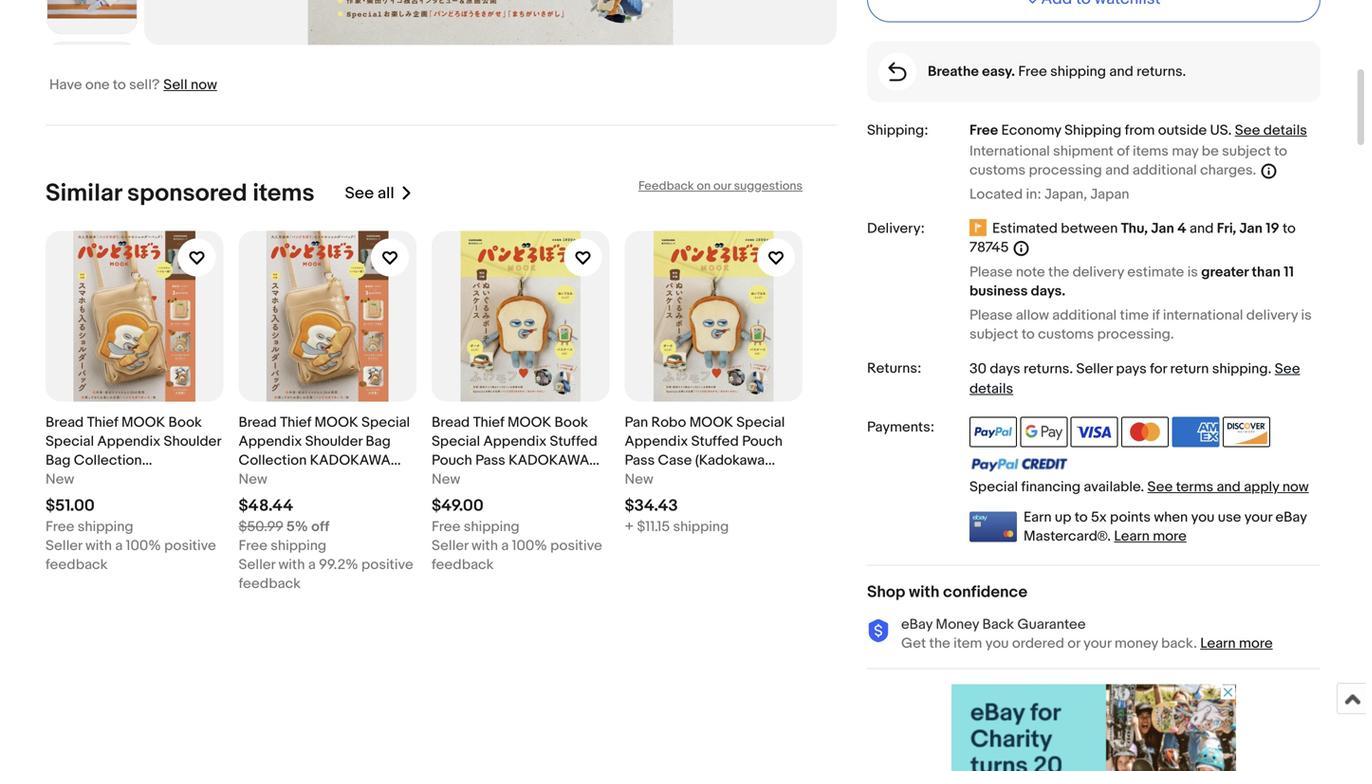 Task type: vqa. For each thing, say whether or not it's contained in the screenshot.
left 'Thief'
yes



Task type: locate. For each thing, give the bounding box(es) containing it.
4 mook from the left
[[690, 414, 734, 432]]

seller down $51.00
[[46, 538, 82, 555]]

Free shipping text field
[[46, 518, 134, 537], [432, 518, 520, 537], [239, 537, 327, 556]]

with down $51.00
[[85, 538, 112, 555]]

please down business
[[970, 307, 1013, 324]]

shipping down 5% at the left bottom of page
[[271, 538, 327, 555]]

a inside new $48.44 $50.99 5% off free shipping seller with a 99.2% positive feedback
[[308, 557, 316, 574]]

seller down the $50.99
[[239, 557, 275, 574]]

now right sell
[[191, 77, 217, 94]]

new inside new $49.00 free shipping seller with a 100% positive feedback
[[432, 471, 461, 488]]

sponsored
[[127, 179, 247, 208]]

100%
[[126, 538, 161, 555], [512, 538, 547, 555]]

japan up "$49.00"
[[432, 471, 471, 488]]

0 horizontal spatial pass
[[476, 452, 506, 470]]

1 horizontal spatial learn
[[1201, 635, 1237, 652]]

0 horizontal spatial kadokawa
[[46, 471, 126, 488]]

with down 5% at the left bottom of page
[[279, 557, 305, 574]]

new text field up $48.44 text box
[[239, 470, 267, 489]]

0 horizontal spatial 100%
[[126, 538, 161, 555]]

between
[[1062, 220, 1118, 238]]

3 appendix from the left
[[484, 433, 547, 451]]

kadokawa inside bread thief mook book special appendix stuffed pouch pass  kadokawa japan
[[509, 452, 590, 470]]

easy.
[[983, 63, 1016, 80]]

0 vertical spatial is
[[1188, 264, 1199, 281]]

jan left the "19"
[[1240, 220, 1263, 238]]

1 vertical spatial subject
[[970, 326, 1019, 343]]

0 vertical spatial delivery
[[1073, 264, 1125, 281]]

breathe easy. free shipping and returns.
[[928, 63, 1187, 80]]

you left use on the bottom
[[1192, 509, 1215, 526]]

shipping inside 'new $51.00 free shipping seller with a 100% positive feedback'
[[78, 519, 134, 536]]

your right or
[[1084, 635, 1112, 652]]

0 horizontal spatial collection
[[74, 452, 142, 470]]

thief up "$49.00"
[[473, 414, 505, 432]]

2 collection from the left
[[239, 452, 307, 470]]

get the item you ordered or your money back.
[[902, 635, 1198, 652]]

1 horizontal spatial customs
[[1039, 326, 1095, 343]]

1 horizontal spatial subject
[[1223, 143, 1272, 160]]

thief inside bread thief mook book special appendix stuffed pouch pass  kadokawa japan
[[473, 414, 505, 432]]

bread for $51.00
[[46, 414, 84, 432]]

2 horizontal spatial thief
[[473, 414, 505, 432]]

new up $51.00
[[46, 471, 74, 488]]

shipping up seller with a 100% positive feedback text box on the left of the page
[[78, 519, 134, 536]]

1 vertical spatial now
[[1283, 479, 1310, 496]]

thief up $51.00
[[87, 414, 118, 432]]

see inside see details
[[1276, 361, 1301, 378]]

2 horizontal spatial free shipping text field
[[432, 518, 520, 537]]

0 horizontal spatial additional
[[1053, 307, 1117, 324]]

learn more
[[1115, 528, 1187, 545], [1201, 635, 1274, 652]]

1 horizontal spatial stuffed
[[692, 433, 739, 451]]

100% inside 'new $51.00 free shipping seller with a 100% positive feedback'
[[126, 538, 161, 555]]

2 horizontal spatial .
[[1269, 361, 1272, 378]]

Seller with a 100% positive feedback text field
[[46, 537, 224, 575]]

1 vertical spatial additional
[[1053, 307, 1117, 324]]

pass up sscmook)
[[625, 452, 655, 470]]

please for please note the delivery estimate is
[[970, 264, 1013, 281]]

free for easy.
[[1019, 63, 1048, 80]]

1 horizontal spatial learn more link
[[1201, 635, 1274, 652]]

1 vertical spatial you
[[986, 635, 1010, 652]]

feedback inside 'new $51.00 free shipping seller with a 100% positive feedback'
[[46, 557, 108, 574]]

subject up charges.
[[1223, 143, 1272, 160]]

feedback inside new $48.44 $50.99 5% off free shipping seller with a 99.2% positive feedback
[[239, 576, 301, 593]]

1 horizontal spatial pass
[[625, 452, 655, 470]]

with inside new $48.44 $50.99 5% off free shipping seller with a 99.2% positive feedback
[[279, 557, 305, 574]]

feedback
[[639, 179, 694, 194]]

11
[[1285, 264, 1295, 281]]

please note the delivery estimate is
[[970, 264, 1202, 281]]

1 horizontal spatial a
[[308, 557, 316, 574]]

shipping
[[1051, 63, 1107, 80], [1213, 361, 1269, 378], [78, 519, 134, 536], [464, 519, 520, 536], [673, 519, 729, 536], [271, 538, 327, 555]]

delivery alert flag image
[[970, 219, 993, 238]]

1 vertical spatial bag
[[46, 452, 71, 470]]

have
[[49, 77, 82, 94]]

additional down please note the delivery estimate is
[[1053, 307, 1117, 324]]

1 horizontal spatial more
[[1240, 635, 1274, 652]]

1 vertical spatial learn more link
[[1201, 635, 1274, 652]]

mook inside bread thief mook book special appendix stuffed pouch pass  kadokawa japan
[[508, 414, 552, 432]]

0 horizontal spatial items
[[253, 179, 315, 208]]

a inside 'new $51.00 free shipping seller with a 100% positive feedback'
[[115, 538, 123, 555]]

robo
[[652, 414, 687, 432]]

1 horizontal spatial learn more
[[1201, 635, 1274, 652]]

and down of at the right of page
[[1106, 162, 1130, 179]]

appendix inside bread thief mook book special appendix shoulder bag collection kadokawa japan
[[97, 433, 161, 451]]

new text field up the "$34.43"
[[625, 470, 654, 489]]

2 thief from the left
[[280, 414, 312, 432]]

shipping down $49.00 text field
[[464, 519, 520, 536]]

with details__icon image left the breathe
[[889, 62, 907, 81]]

learn more right back.
[[1201, 635, 1274, 652]]

0 horizontal spatial is
[[1188, 264, 1199, 281]]

new for $51.00
[[46, 471, 74, 488]]

1 100% from the left
[[126, 538, 161, 555]]

1 please from the top
[[970, 264, 1013, 281]]

jan
[[1152, 220, 1175, 238], [1240, 220, 1263, 238]]

. up discover image
[[1269, 361, 1272, 378]]

1 horizontal spatial positive
[[362, 557, 414, 574]]

with details__icon image left get
[[868, 620, 890, 644]]

0 horizontal spatial learn more link
[[1115, 528, 1187, 545]]

0 horizontal spatial .
[[1070, 361, 1074, 378]]

free shipping text field down $51.00
[[46, 518, 134, 537]]

1 horizontal spatial thief
[[280, 414, 312, 432]]

please for please allow additional time if international delivery is subject to customs processing.
[[970, 307, 1013, 324]]

1 horizontal spatial bread
[[239, 414, 277, 432]]

delivery down the 'between'
[[1073, 264, 1125, 281]]

pouch up (kadokawa at bottom right
[[742, 433, 783, 451]]

new inside the new $34.43 + $11.15 shipping
[[625, 471, 654, 488]]

and inside estimated between thu, jan 4 and fri, jan 19 to 78745
[[1190, 220, 1214, 238]]

all
[[378, 184, 395, 204]]

similar sponsored items
[[46, 179, 315, 208]]

you down back
[[986, 635, 1010, 652]]

0 horizontal spatial more
[[1154, 528, 1187, 545]]

ebay down apply
[[1276, 509, 1308, 526]]

learn down points
[[1115, 528, 1150, 545]]

bread thief mook special appendix shoulder bag collection kadokawa japanese book
[[239, 414, 410, 488]]

0 horizontal spatial positive
[[164, 538, 216, 555]]

greater
[[1202, 264, 1249, 281]]

1 horizontal spatial ebay
[[1276, 509, 1308, 526]]

See all text field
[[345, 184, 395, 204]]

and
[[1110, 63, 1134, 80], [1106, 162, 1130, 179], [1190, 220, 1214, 238], [1217, 479, 1241, 496]]

1 vertical spatial please
[[970, 307, 1013, 324]]

a
[[115, 538, 123, 555], [502, 538, 509, 555], [308, 557, 316, 574]]

bag
[[366, 433, 391, 451], [46, 452, 71, 470]]

customs inside please allow additional time if international delivery is subject to customs processing.
[[1039, 326, 1095, 343]]

1 new text field from the left
[[46, 470, 74, 489]]

new up "$49.00"
[[432, 471, 461, 488]]

2 horizontal spatial kadokawa
[[509, 452, 590, 470]]

your inside earn up to 5x points when you use your ebay mastercard®.
[[1245, 509, 1273, 526]]

japan up seller with a 100% positive feedback text box on the left of the page
[[129, 471, 169, 488]]

1 horizontal spatial details
[[1264, 122, 1308, 139]]

special
[[362, 414, 410, 432], [737, 414, 785, 432], [46, 433, 94, 451], [432, 433, 480, 451], [970, 479, 1019, 496]]

0 horizontal spatial japan
[[129, 471, 169, 488]]

seller inside 'new $51.00 free shipping seller with a 100% positive feedback'
[[46, 538, 82, 555]]

mook inside pan robo mook special appendix stuffed pouch pass case (kadokawa sscmook)
[[690, 414, 734, 432]]

1 vertical spatial see details link
[[970, 361, 1301, 398]]

0 horizontal spatial stuffed
[[550, 433, 598, 451]]

now right apply
[[1283, 479, 1310, 496]]

positive inside 'new $51.00 free shipping seller with a 100% positive feedback'
[[164, 538, 216, 555]]

new text field up "$49.00"
[[432, 470, 461, 489]]

0 vertical spatial with details__icon image
[[889, 62, 907, 81]]

to left 5x
[[1075, 509, 1088, 526]]

feedback down $51.00 text box
[[46, 557, 108, 574]]

money
[[936, 616, 980, 634]]

to inside please allow additional time if international delivery is subject to customs processing.
[[1022, 326, 1035, 343]]

delivery
[[1073, 264, 1125, 281], [1247, 307, 1299, 324]]

see details link down processing.
[[970, 361, 1301, 398]]

0 horizontal spatial feedback
[[46, 557, 108, 574]]

collection up $51.00 text box
[[74, 452, 142, 470]]

2 new from the left
[[239, 471, 267, 488]]

you
[[1192, 509, 1215, 526], [986, 635, 1010, 652]]

Seller with a 100% positive feedback text field
[[432, 537, 610, 575]]

1 horizontal spatial feedback
[[239, 576, 301, 593]]

a for $51.00
[[115, 538, 123, 555]]

78745
[[970, 239, 1009, 257]]

appendix up new $49.00 free shipping seller with a 100% positive feedback at the bottom of page
[[484, 433, 547, 451]]

1 vertical spatial learn more
[[1201, 635, 1274, 652]]

japanese
[[239, 471, 302, 488]]

items left see all text box
[[253, 179, 315, 208]]

free shipping text field down 5% at the left bottom of page
[[239, 537, 327, 556]]

pass inside pan robo mook special appendix stuffed pouch pass case (kadokawa sscmook)
[[625, 452, 655, 470]]

return
[[1171, 361, 1210, 378]]

off
[[311, 519, 330, 536]]

japan inside bread thief mook book special appendix stuffed pouch pass  kadokawa japan
[[432, 471, 471, 488]]

0 horizontal spatial shoulder
[[164, 433, 221, 451]]

free
[[1019, 63, 1048, 80], [970, 122, 999, 139], [46, 519, 74, 536], [432, 519, 461, 536], [239, 538, 268, 555]]

seller inside new $48.44 $50.99 5% off free shipping seller with a 99.2% positive feedback
[[239, 557, 275, 574]]

3 bread from the left
[[432, 414, 470, 432]]

30 days returns . seller pays for return shipping .
[[970, 361, 1276, 378]]

details right us
[[1264, 122, 1308, 139]]

2 stuffed from the left
[[692, 433, 739, 451]]

book inside bread thief mook special appendix shoulder bag collection kadokawa japanese book
[[305, 471, 338, 488]]

stuffed inside pan robo mook special appendix stuffed pouch pass case (kadokawa sscmook)
[[692, 433, 739, 451]]

1 horizontal spatial additional
[[1133, 162, 1198, 179]]

seller inside new $49.00 free shipping seller with a 100% positive feedback
[[432, 538, 469, 555]]

1 stuffed from the left
[[550, 433, 598, 451]]

feedback down $49.00 text field
[[432, 557, 494, 574]]

0 horizontal spatial the
[[930, 635, 951, 652]]

new for $48.44
[[239, 471, 267, 488]]

learn more link right back.
[[1201, 635, 1274, 652]]

new text field for $49.00
[[432, 470, 461, 489]]

thief inside bread thief mook book special appendix shoulder bag collection kadokawa japan
[[87, 414, 118, 432]]

see details link
[[1236, 122, 1308, 139], [970, 361, 1301, 398]]

bag inside bread thief mook book special appendix shoulder bag collection kadokawa japan
[[46, 452, 71, 470]]

new $49.00 free shipping seller with a 100% positive feedback
[[432, 471, 606, 574]]

4 appendix from the left
[[625, 433, 688, 451]]

to inside earn up to 5x points when you use your ebay mastercard®.
[[1075, 509, 1088, 526]]

feedback for $51.00
[[46, 557, 108, 574]]

0 horizontal spatial subject
[[970, 326, 1019, 343]]

to right the "19"
[[1283, 220, 1297, 238]]

additional inside please allow additional time if international delivery is subject to customs processing.
[[1053, 307, 1117, 324]]

your
[[1245, 509, 1273, 526], [1084, 635, 1112, 652]]

appendix
[[97, 433, 161, 451], [239, 433, 302, 451], [484, 433, 547, 451], [625, 433, 688, 451]]

appendix down robo
[[625, 433, 688, 451]]

0 horizontal spatial free shipping text field
[[46, 518, 134, 537]]

2 100% from the left
[[512, 538, 547, 555]]

bread inside bread thief mook book special appendix shoulder bag collection kadokawa japan
[[46, 414, 84, 432]]

positive
[[164, 538, 216, 555], [551, 538, 603, 555], [362, 557, 414, 574]]

0 horizontal spatial bread
[[46, 414, 84, 432]]

returns.
[[1137, 63, 1187, 80]]

1 horizontal spatial 100%
[[512, 538, 547, 555]]

1 appendix from the left
[[97, 433, 161, 451]]

mook inside bread thief mook special appendix shoulder bag collection kadokawa japanese book
[[315, 414, 359, 432]]

1 pass from the left
[[476, 452, 506, 470]]

seller for $51.00
[[46, 538, 82, 555]]

100% for $49.00
[[512, 538, 547, 555]]

1 horizontal spatial pouch
[[742, 433, 783, 451]]

free down $49.00 text field
[[432, 519, 461, 536]]

thief inside bread thief mook special appendix shoulder bag collection kadokawa japanese book
[[280, 414, 312, 432]]

shipping inside the new $34.43 + $11.15 shipping
[[673, 519, 729, 536]]

feedback inside new $49.00 free shipping seller with a 100% positive feedback
[[432, 557, 494, 574]]

special financing available. see terms and apply now
[[970, 479, 1310, 496]]

additional down may
[[1133, 162, 1198, 179]]

1 horizontal spatial you
[[1192, 509, 1215, 526]]

special inside bread thief mook book special appendix shoulder bag collection kadokawa japan
[[46, 433, 94, 451]]

1 vertical spatial pouch
[[432, 452, 472, 470]]

1 horizontal spatial kadokawa
[[310, 452, 391, 470]]

with details__icon image for breathe easy.
[[889, 62, 907, 81]]

advertisement region
[[952, 685, 1237, 772]]

new inside new $48.44 $50.99 5% off free shipping seller with a 99.2% positive feedback
[[239, 471, 267, 488]]

bread for $48.44
[[239, 414, 277, 432]]

free economy shipping from outside us . see details
[[970, 122, 1308, 139]]

book inside bread thief mook book special appendix shoulder bag collection kadokawa japan
[[169, 414, 202, 432]]

feedback down the $50.99
[[239, 576, 301, 593]]

1 shoulder from the left
[[164, 433, 221, 451]]

100% for $51.00
[[126, 538, 161, 555]]

+ $11.15 shipping text field
[[625, 518, 729, 537]]

new for $34.43
[[625, 471, 654, 488]]

0 vertical spatial your
[[1245, 509, 1273, 526]]

kadokawa
[[310, 452, 391, 470], [509, 452, 590, 470], [46, 471, 126, 488]]

0 horizontal spatial your
[[1084, 635, 1112, 652]]

jan left 4
[[1152, 220, 1175, 238]]

and left "returns."
[[1110, 63, 1134, 80]]

with down "$49.00"
[[472, 538, 498, 555]]

kadokawa inside bread thief mook book special appendix shoulder bag collection kadokawa japan
[[46, 471, 126, 488]]

kadokawa up new $49.00 free shipping seller with a 100% positive feedback at the bottom of page
[[509, 452, 590, 470]]

2 pass from the left
[[625, 452, 655, 470]]

seller left pays
[[1077, 361, 1114, 378]]

please up business
[[970, 264, 1013, 281]]

pouch inside pan robo mook special appendix stuffed pouch pass case (kadokawa sscmook)
[[742, 433, 783, 451]]

1 vertical spatial with details__icon image
[[868, 620, 890, 644]]

free shipping text field for $49.00
[[432, 518, 520, 537]]

shipping right $11.15
[[673, 519, 729, 536]]

0 vertical spatial you
[[1192, 509, 1215, 526]]

0 horizontal spatial a
[[115, 538, 123, 555]]

ebay inside earn up to 5x points when you use your ebay mastercard®.
[[1276, 509, 1308, 526]]

0 vertical spatial ebay
[[1276, 509, 1308, 526]]

0 vertical spatial bag
[[366, 433, 391, 451]]

more right back.
[[1240, 635, 1274, 652]]

on
[[697, 179, 711, 194]]

kadokawa for $51.00
[[46, 471, 126, 488]]

feedback for $49.00
[[432, 557, 494, 574]]

breathe
[[928, 63, 979, 80]]

. left pays
[[1070, 361, 1074, 378]]

free shipping text field down "$49.00"
[[432, 518, 520, 537]]

pass inside bread thief mook book special appendix stuffed pouch pass  kadokawa japan
[[476, 452, 506, 470]]

sell?
[[129, 77, 160, 94]]

0 vertical spatial the
[[1049, 264, 1070, 281]]

shoulder
[[164, 433, 221, 451], [305, 433, 363, 451]]

than
[[1253, 264, 1281, 281]]

shipping inside new $49.00 free shipping seller with a 100% positive feedback
[[464, 519, 520, 536]]

mook for $48.44
[[315, 414, 359, 432]]

1 vertical spatial delivery
[[1247, 307, 1299, 324]]

to down allow
[[1022, 326, 1035, 343]]

. up charges.
[[1229, 122, 1232, 139]]

1 new from the left
[[46, 471, 74, 488]]

subject up days at the top of page
[[970, 326, 1019, 343]]

pass
[[476, 452, 506, 470], [625, 452, 655, 470]]

mook for $34.43
[[690, 414, 734, 432]]

with inside 'new $51.00 free shipping seller with a 100% positive feedback'
[[85, 538, 112, 555]]

1 vertical spatial items
[[253, 179, 315, 208]]

2 shoulder from the left
[[305, 433, 363, 451]]

shipping
[[1065, 122, 1122, 139]]

japan inside bread thief mook book special appendix shoulder bag collection kadokawa japan
[[129, 471, 169, 488]]

2 appendix from the left
[[239, 433, 302, 451]]

new $34.43 + $11.15 shipping
[[625, 471, 729, 536]]

1 mook from the left
[[122, 414, 165, 432]]

the
[[1049, 264, 1070, 281], [930, 635, 951, 652]]

free inside new $49.00 free shipping seller with a 100% positive feedback
[[432, 519, 461, 536]]

new inside 'new $51.00 free shipping seller with a 100% positive feedback'
[[46, 471, 74, 488]]

is
[[1188, 264, 1199, 281], [1302, 307, 1313, 324]]

0 horizontal spatial details
[[970, 380, 1014, 398]]

2 horizontal spatial feedback
[[432, 557, 494, 574]]

4 new from the left
[[625, 471, 654, 488]]

1 vertical spatial the
[[930, 635, 951, 652]]

1 horizontal spatial shoulder
[[305, 433, 363, 451]]

to right the one
[[113, 77, 126, 94]]

visa image
[[1071, 417, 1119, 447]]

additional
[[1133, 162, 1198, 179], [1053, 307, 1117, 324]]

4
[[1178, 220, 1187, 238]]

your right use on the bottom
[[1245, 509, 1273, 526]]

3 thief from the left
[[473, 414, 505, 432]]

pass up $49.00 text field
[[476, 452, 506, 470]]

free right easy. at right
[[1019, 63, 1048, 80]]

learn more link down points
[[1115, 528, 1187, 545]]

stuffed inside bread thief mook book special appendix stuffed pouch pass  kadokawa japan
[[550, 433, 598, 451]]

0 horizontal spatial thief
[[87, 414, 118, 432]]

New text field
[[46, 470, 74, 489], [239, 470, 267, 489], [432, 470, 461, 489], [625, 470, 654, 489]]

item
[[954, 635, 983, 652]]

1 horizontal spatial jan
[[1240, 220, 1263, 238]]

book for $51.00
[[169, 414, 202, 432]]

free inside 'new $51.00 free shipping seller with a 100% positive feedback'
[[46, 519, 74, 536]]

0 horizontal spatial bag
[[46, 452, 71, 470]]

1 horizontal spatial items
[[1133, 143, 1169, 160]]

free down $51.00
[[46, 519, 74, 536]]

appendix up japanese
[[239, 433, 302, 451]]

2 bread from the left
[[239, 414, 277, 432]]

0 vertical spatial learn more
[[1115, 528, 1187, 545]]

new text field for $34.43
[[625, 470, 654, 489]]

with details__icon image
[[889, 62, 907, 81], [868, 620, 890, 644]]

collection up japanese
[[239, 452, 307, 470]]

kadokawa for $49.00
[[509, 452, 590, 470]]

1 vertical spatial your
[[1084, 635, 1112, 652]]

ebay up get
[[902, 616, 933, 634]]

0 vertical spatial customs
[[970, 162, 1026, 179]]

$34.43
[[625, 497, 678, 516]]

0 horizontal spatial learn
[[1115, 528, 1150, 545]]

delivery down than
[[1247, 307, 1299, 324]]

customs down international
[[970, 162, 1026, 179]]

mastercard®.
[[1024, 528, 1112, 545]]

thu,
[[1122, 220, 1149, 238]]

special inside bread thief mook special appendix shoulder bag collection kadokawa japanese book
[[362, 414, 410, 432]]

0 horizontal spatial pouch
[[432, 452, 472, 470]]

ebay
[[1276, 509, 1308, 526], [902, 616, 933, 634]]

0 vertical spatial please
[[970, 264, 1013, 281]]

bread up japanese
[[239, 414, 277, 432]]

items down from
[[1133, 143, 1169, 160]]

please inside please allow additional time if international delivery is subject to customs processing.
[[970, 307, 1013, 324]]

kadokawa up $51.00
[[46, 471, 126, 488]]

0 horizontal spatial now
[[191, 77, 217, 94]]

of
[[1117, 143, 1130, 160]]

delivery:
[[868, 220, 925, 238]]

subject
[[1223, 143, 1272, 160], [970, 326, 1019, 343]]

1 bread from the left
[[46, 414, 84, 432]]

and up use on the bottom
[[1217, 479, 1241, 496]]

and inside the international shipment of items may be subject to customs processing and additional charges.
[[1106, 162, 1130, 179]]

2 mook from the left
[[315, 414, 359, 432]]

book inside bread thief mook book special appendix stuffed pouch pass  kadokawa japan
[[555, 414, 588, 432]]

bread up "$49.00"
[[432, 414, 470, 432]]

appendix up 'new $51.00 free shipping seller with a 100% positive feedback'
[[97, 433, 161, 451]]

0 horizontal spatial book
[[169, 414, 202, 432]]

learn right back.
[[1201, 635, 1237, 652]]

$11.15
[[637, 519, 670, 536]]

earn
[[1024, 509, 1052, 526]]

customs down allow
[[1039, 326, 1095, 343]]

0 vertical spatial items
[[1133, 143, 1169, 160]]

more
[[1154, 528, 1187, 545], [1240, 635, 1274, 652]]

seller for days
[[1077, 361, 1114, 378]]

3 new from the left
[[432, 471, 461, 488]]

3 new text field from the left
[[432, 470, 461, 489]]

additional inside the international shipment of items may be subject to customs processing and additional charges.
[[1133, 162, 1198, 179]]

positive inside new $49.00 free shipping seller with a 100% positive feedback
[[551, 538, 603, 555]]

located
[[970, 186, 1023, 203]]

2 please from the top
[[970, 307, 1013, 324]]

details down 30 at the right top of the page
[[970, 380, 1014, 398]]

thief
[[87, 414, 118, 432], [280, 414, 312, 432], [473, 414, 505, 432]]

returns:
[[868, 360, 922, 377]]

new text field up $51.00
[[46, 470, 74, 489]]

one
[[85, 77, 110, 94]]

new up the "$34.43"
[[625, 471, 654, 488]]

2 new text field from the left
[[239, 470, 267, 489]]

4 new text field from the left
[[625, 470, 654, 489]]

1 thief from the left
[[87, 414, 118, 432]]

2 horizontal spatial positive
[[551, 538, 603, 555]]

international
[[970, 143, 1051, 160]]

kadokawa up 'off'
[[310, 452, 391, 470]]

1 horizontal spatial book
[[305, 471, 338, 488]]

items inside the international shipment of items may be subject to customs processing and additional charges.
[[1133, 143, 1169, 160]]

$49.00
[[432, 497, 484, 516]]

back.
[[1162, 635, 1198, 652]]

the down money
[[930, 635, 951, 652]]

to right be
[[1275, 143, 1288, 160]]

a inside new $49.00 free shipping seller with a 100% positive feedback
[[502, 538, 509, 555]]

seller down $49.00 text field
[[432, 538, 469, 555]]

3 mook from the left
[[508, 414, 552, 432]]

99.2%
[[319, 557, 358, 574]]

mook inside bread thief mook book special appendix shoulder bag collection kadokawa japan
[[122, 414, 165, 432]]

new up $48.44 text box
[[239, 471, 267, 488]]

1 vertical spatial details
[[970, 380, 1014, 398]]

feedback
[[46, 557, 108, 574], [432, 557, 494, 574], [239, 576, 301, 593]]

the up days.
[[1049, 264, 1070, 281]]

discover image
[[1223, 417, 1271, 447]]

2 horizontal spatial a
[[502, 538, 509, 555]]

1 collection from the left
[[74, 452, 142, 470]]

bread inside bread thief mook special appendix shoulder bag collection kadokawa japanese book
[[239, 414, 277, 432]]

for
[[1151, 361, 1168, 378]]

international shipment of items may be subject to customs processing and additional charges.
[[970, 143, 1288, 179]]

and right 4
[[1190, 220, 1214, 238]]

bread inside bread thief mook book special appendix stuffed pouch pass  kadokawa japan
[[432, 414, 470, 432]]

learn more down points
[[1115, 528, 1187, 545]]

more down when
[[1154, 528, 1187, 545]]

100% inside new $49.00 free shipping seller with a 100% positive feedback
[[512, 538, 547, 555]]

thief up japanese
[[280, 414, 312, 432]]

shoulder inside bread thief mook special appendix shoulder bag collection kadokawa japanese book
[[305, 433, 363, 451]]

0 vertical spatial learn more link
[[1115, 528, 1187, 545]]



Task type: describe. For each thing, give the bounding box(es) containing it.
new for $49.00
[[432, 471, 461, 488]]

appendix inside bread thief mook book special appendix stuffed pouch pass  kadokawa japan
[[484, 433, 547, 451]]

paypal image
[[970, 417, 1018, 447]]

thief for $49.00
[[473, 414, 505, 432]]

1 horizontal spatial .
[[1229, 122, 1232, 139]]

(kadokawa
[[696, 452, 765, 470]]

appendix inside pan robo mook special appendix stuffed pouch pass case (kadokawa sscmook)
[[625, 433, 688, 451]]

shipping:
[[868, 122, 929, 139]]

terms
[[1177, 479, 1214, 496]]

apply
[[1245, 479, 1280, 496]]

suggestions
[[734, 179, 803, 194]]

1 horizontal spatial free shipping text field
[[239, 537, 327, 556]]

bag inside bread thief mook special appendix shoulder bag collection kadokawa japanese book
[[366, 433, 391, 451]]

positive for $49.00
[[551, 538, 603, 555]]

pouch inside bread thief mook book special appendix stuffed pouch pass  kadokawa japan
[[432, 452, 472, 470]]

located in: japan, japan
[[970, 186, 1130, 203]]

economy
[[1002, 122, 1062, 139]]

0 vertical spatial learn
[[1115, 528, 1150, 545]]

positive for $51.00
[[164, 538, 216, 555]]

0 vertical spatial details
[[1264, 122, 1308, 139]]

1 horizontal spatial the
[[1049, 264, 1070, 281]]

1 vertical spatial learn
[[1201, 635, 1237, 652]]

+
[[625, 519, 634, 536]]

see all
[[345, 184, 395, 204]]

collection inside bread thief mook book special appendix shoulder bag collection kadokawa japan
[[74, 452, 142, 470]]

paypal credit image
[[970, 458, 1069, 473]]

appendix inside bread thief mook special appendix shoulder bag collection kadokawa japanese book
[[239, 433, 302, 451]]

be
[[1202, 143, 1220, 160]]

financing
[[1022, 479, 1081, 496]]

see all link
[[345, 179, 414, 208]]

ebay money back guarantee
[[902, 616, 1086, 634]]

collection inside bread thief mook special appendix shoulder bag collection kadokawa japanese book
[[239, 452, 307, 470]]

subject inside the international shipment of items may be subject to customs processing and additional charges.
[[1223, 143, 1272, 160]]

pan
[[625, 414, 649, 432]]

kadokawa inside bread thief mook special appendix shoulder bag collection kadokawa japanese book
[[310, 452, 391, 470]]

pan robo mook special appendix stuffed pouch pass case (kadokawa sscmook)
[[625, 414, 785, 488]]

free up international
[[970, 122, 999, 139]]

bread thief mook book special appendix shoulder bag collection kadokawa japan
[[46, 414, 221, 488]]

2 horizontal spatial japan
[[1091, 186, 1130, 203]]

with details__icon image for ebay money back guarantee
[[868, 620, 890, 644]]

or
[[1068, 635, 1081, 652]]

shipping inside new $48.44 $50.99 5% off free shipping seller with a 99.2% positive feedback
[[271, 538, 327, 555]]

new text field for $48.44
[[239, 470, 267, 489]]

details inside see details
[[970, 380, 1014, 398]]

0 horizontal spatial ebay
[[902, 616, 933, 634]]

may
[[1173, 143, 1199, 160]]

mook for $51.00
[[122, 414, 165, 432]]

to inside estimated between thu, jan 4 and fri, jan 19 to 78745
[[1283, 220, 1297, 238]]

from
[[1125, 122, 1156, 139]]

$48.44 text field
[[239, 497, 294, 516]]

free shipping text field for $51.00
[[46, 518, 134, 537]]

in:
[[1027, 186, 1042, 203]]

is inside please allow additional time if international delivery is subject to customs processing.
[[1302, 307, 1313, 324]]

1 horizontal spatial now
[[1283, 479, 1310, 496]]

customs inside the international shipment of items may be subject to customs processing and additional charges.
[[970, 162, 1026, 179]]

money
[[1115, 635, 1159, 652]]

note
[[1016, 264, 1046, 281]]

business
[[970, 283, 1028, 300]]

our
[[714, 179, 732, 194]]

estimate
[[1128, 264, 1185, 281]]

$49.00 text field
[[432, 497, 484, 516]]

payments:
[[868, 419, 935, 436]]

american express image
[[1173, 417, 1220, 447]]

points
[[1111, 509, 1151, 526]]

japan for $49.00
[[432, 471, 471, 488]]

shoulder inside bread thief mook book special appendix shoulder bag collection kadokawa japan
[[164, 433, 221, 451]]

ebay mastercard image
[[970, 512, 1018, 542]]

a for $49.00
[[502, 538, 509, 555]]

new $51.00 free shipping seller with a 100% positive feedback
[[46, 471, 219, 574]]

master card image
[[1122, 417, 1170, 447]]

30
[[970, 361, 987, 378]]

shipping right the return
[[1213, 361, 1269, 378]]

up
[[1055, 509, 1072, 526]]

delivery inside please allow additional time if international delivery is subject to customs processing.
[[1247, 307, 1299, 324]]

bread for $49.00
[[432, 414, 470, 432]]

shop
[[868, 583, 906, 603]]

google pay image
[[1021, 417, 1068, 447]]

Seller with a 99.2% positive feedback text field
[[239, 556, 417, 594]]

subject inside please allow additional time if international delivery is subject to customs processing.
[[970, 326, 1019, 343]]

available.
[[1084, 479, 1145, 496]]

0 horizontal spatial delivery
[[1073, 264, 1125, 281]]

outside
[[1159, 122, 1208, 139]]

$51.00
[[46, 497, 95, 516]]

seller for $49.00
[[432, 538, 469, 555]]

international
[[1164, 307, 1244, 324]]

$51.00 text field
[[46, 497, 95, 516]]

mook for $49.00
[[508, 414, 552, 432]]

back
[[983, 616, 1015, 634]]

shipping up "shipping"
[[1051, 63, 1107, 80]]

$50.99
[[239, 519, 283, 536]]

see terms and apply now link
[[1148, 479, 1310, 496]]

5%
[[287, 519, 308, 536]]

to inside the international shipment of items may be subject to customs processing and additional charges.
[[1275, 143, 1288, 160]]

shipment
[[1054, 143, 1114, 160]]

free inside new $48.44 $50.99 5% off free shipping seller with a 99.2% positive feedback
[[239, 538, 268, 555]]

estimated
[[993, 220, 1058, 238]]

special inside bread thief mook book special appendix stuffed pouch pass  kadokawa japan
[[432, 433, 480, 451]]

returns
[[1024, 361, 1070, 378]]

when
[[1155, 509, 1189, 526]]

5x
[[1092, 509, 1107, 526]]

previous price $50.99 5% off text field
[[239, 518, 330, 537]]

charges.
[[1201, 162, 1257, 179]]

bread thief mook book special appendix stuffed pouch pass  kadokawa japan
[[432, 414, 598, 488]]

case
[[658, 452, 692, 470]]

with inside new $49.00 free shipping seller with a 100% positive feedback
[[472, 538, 498, 555]]

sscmook)
[[625, 471, 694, 488]]

earn up to 5x points when you use your ebay mastercard®.
[[1024, 509, 1308, 545]]

positive inside new $48.44 $50.99 5% off free shipping seller with a 99.2% positive feedback
[[362, 557, 414, 574]]

0 horizontal spatial you
[[986, 635, 1010, 652]]

shop with confidence
[[868, 583, 1028, 603]]

days.
[[1031, 283, 1066, 300]]

if
[[1153, 307, 1161, 324]]

1 jan from the left
[[1152, 220, 1175, 238]]

new $48.44 $50.99 5% off free shipping seller with a 99.2% positive feedback
[[239, 471, 417, 593]]

get
[[902, 635, 927, 652]]

us
[[1211, 122, 1229, 139]]

similar
[[46, 179, 122, 208]]

japan,
[[1045, 186, 1088, 203]]

$34.43 text field
[[625, 497, 678, 516]]

book for $49.00
[[555, 414, 588, 432]]

processing
[[1029, 162, 1103, 179]]

days
[[990, 361, 1021, 378]]

sell
[[164, 77, 188, 94]]

free for $49.00
[[432, 519, 461, 536]]

thief for $48.44
[[280, 414, 312, 432]]

0 horizontal spatial learn more
[[1115, 528, 1187, 545]]

processing.
[[1098, 326, 1175, 343]]

1 vertical spatial more
[[1240, 635, 1274, 652]]

free for $51.00
[[46, 519, 74, 536]]

0 vertical spatial more
[[1154, 528, 1187, 545]]

with right 'shop'
[[910, 583, 940, 603]]

new text field for $51.00
[[46, 470, 74, 489]]

you inside earn up to 5x points when you use your ebay mastercard®.
[[1192, 509, 1215, 526]]

special inside pan robo mook special appendix stuffed pouch pass case (kadokawa sscmook)
[[737, 414, 785, 432]]

2 jan from the left
[[1240, 220, 1263, 238]]

thief for $51.00
[[87, 414, 118, 432]]

see details
[[970, 361, 1301, 398]]

allow
[[1016, 307, 1050, 324]]

0 vertical spatial now
[[191, 77, 217, 94]]

pays
[[1117, 361, 1147, 378]]

0 vertical spatial see details link
[[1236, 122, 1308, 139]]

19
[[1267, 220, 1280, 238]]

japan for $51.00
[[129, 471, 169, 488]]



